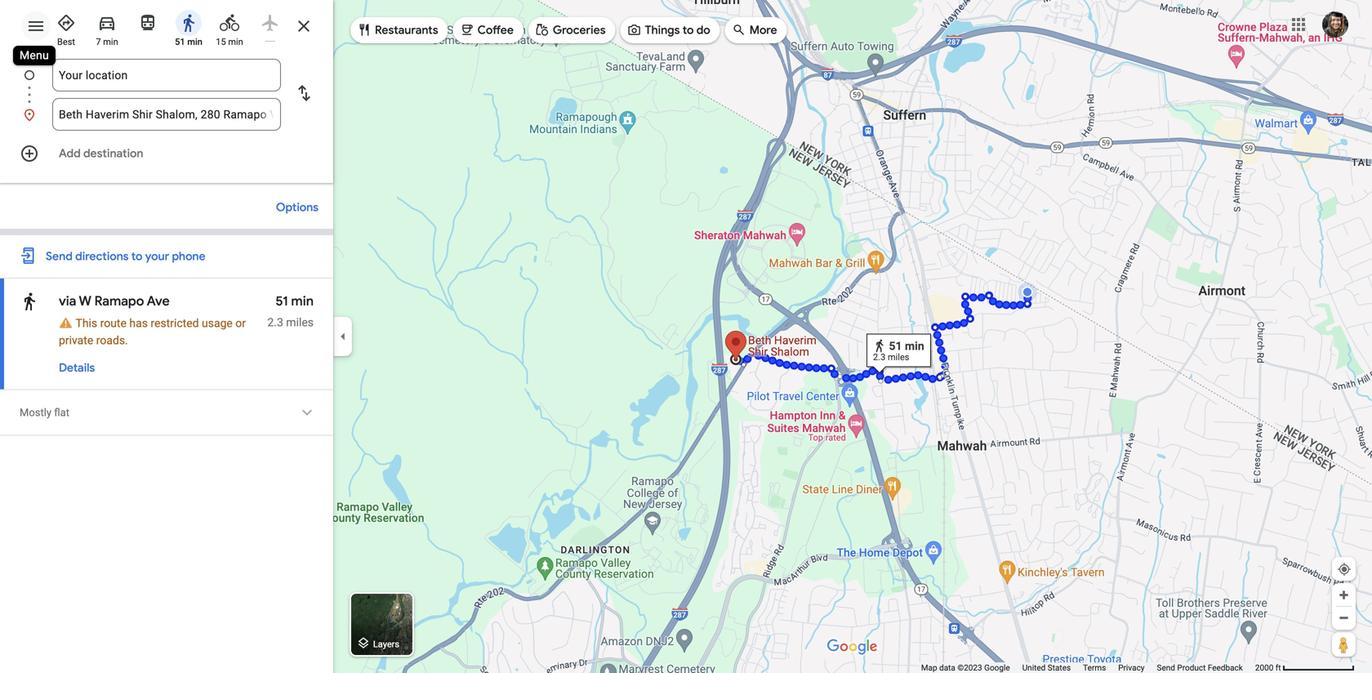 Task type: vqa. For each thing, say whether or not it's contained in the screenshot.
" Restaurants"
yes



Task type: describe. For each thing, give the bounding box(es) containing it.
mostly flat
[[20, 406, 69, 419]]

google
[[984, 663, 1010, 673]]

privacy
[[1118, 663, 1145, 673]]

15 min radio
[[212, 7, 247, 48]]

Destination Beth Haverim Shir Shalom, 280 Ramapo Valley Rd, Mahwah, NJ 07430 field
[[59, 105, 274, 124]]

none field starting point your location
[[59, 59, 274, 91]]

7
[[96, 37, 101, 47]]


[[732, 21, 746, 39]]

footer inside google maps element
[[921, 662, 1255, 673]]

 layers
[[356, 634, 399, 652]]

send directions to your phone button
[[38, 242, 214, 271]]


[[460, 21, 474, 39]]

phone
[[172, 249, 206, 264]]

 groceries
[[535, 21, 606, 39]]

2000 ft button
[[1255, 663, 1355, 673]]

google maps element
[[0, 0, 1372, 673]]

min for 51 min 2.3 miles
[[291, 293, 314, 310]]

 restaurants
[[357, 21, 438, 39]]

route
[[100, 316, 127, 330]]

coffee
[[478, 23, 514, 38]]

flat
[[54, 406, 69, 419]]

united states
[[1022, 663, 1071, 673]]

51 for 51 min
[[175, 37, 185, 47]]

51 for 51 min 2.3 miles
[[276, 293, 288, 310]]

product
[[1177, 663, 1206, 673]]

ft
[[1276, 663, 1281, 673]]

has
[[129, 316, 148, 330]]

reverse starting point and destination image
[[294, 83, 314, 103]]


[[535, 21, 550, 39]]

groceries
[[553, 23, 606, 38]]

privacy button
[[1118, 662, 1145, 673]]

options
[[276, 200, 319, 215]]

send inside 'button'
[[1157, 663, 1175, 673]]

united
[[1022, 663, 1046, 673]]

2.3
[[267, 316, 283, 329]]

transit image
[[138, 13, 158, 33]]

51 min
[[175, 37, 202, 47]]

details button
[[51, 353, 103, 383]]

zoom out image
[[1338, 612, 1350, 624]]

or
[[236, 316, 246, 330]]

 button
[[297, 401, 317, 425]]

terms
[[1083, 663, 1106, 673]]

things
[[645, 23, 680, 38]]

mostly
[[20, 406, 51, 419]]

best
[[57, 37, 75, 47]]

 more
[[732, 21, 777, 39]]

states
[[1048, 663, 1071, 673]]

map
[[921, 663, 937, 673]]

min for 15 min
[[228, 37, 243, 47]]

feedback
[[1208, 663, 1243, 673]]

add destination button
[[0, 137, 333, 170]]

ave
[[147, 293, 170, 310]]

15 min
[[216, 37, 243, 47]]

send product feedback
[[1157, 663, 1243, 673]]

©2023
[[958, 663, 982, 673]]

cycling image
[[220, 13, 239, 33]]

do
[[697, 23, 710, 38]]

walking image
[[179, 13, 198, 33]]

details
[[59, 361, 95, 375]]

send product feedback button
[[1157, 662, 1243, 673]]

via
[[59, 293, 76, 310]]

layers
[[373, 639, 399, 649]]

min for 51 min
[[187, 37, 202, 47]]



Task type: locate. For each thing, give the bounding box(es) containing it.
51 min 2.3 miles
[[267, 293, 314, 329]]

list item down 51 min
[[0, 59, 333, 111]]

more
[[750, 23, 777, 38]]

51 down walking image
[[175, 37, 185, 47]]

1 list item from the top
[[0, 59, 333, 111]]

send
[[46, 249, 73, 264], [1157, 663, 1175, 673]]

None radio
[[253, 7, 288, 42]]

list inside google maps element
[[0, 59, 333, 131]]

min inside option
[[103, 37, 118, 47]]

0 horizontal spatial send
[[46, 249, 73, 264]]


[[297, 401, 317, 425]]

send right ''
[[46, 249, 73, 264]]

0 vertical spatial to
[[683, 23, 694, 38]]

miles
[[286, 316, 314, 329]]

15
[[216, 37, 226, 47]]

1 vertical spatial send
[[1157, 663, 1175, 673]]

min inside option
[[187, 37, 202, 47]]

1 vertical spatial none field
[[59, 98, 274, 131]]

None field
[[59, 59, 274, 91], [59, 98, 274, 131]]

terms button
[[1083, 662, 1106, 673]]


[[357, 21, 372, 39]]

Best radio
[[49, 7, 83, 48]]

send inside  send directions to your phone
[[46, 249, 73, 264]]

 send directions to your phone
[[20, 245, 206, 266]]

data
[[939, 663, 956, 673]]

warning tooltip
[[59, 317, 73, 329]]

footer
[[921, 662, 1255, 673]]

1 vertical spatial to
[[131, 249, 143, 264]]

2000
[[1255, 663, 1274, 673]]

w
[[79, 293, 91, 310]]

flights image
[[261, 13, 280, 33]]

Starting point Your location field
[[59, 65, 274, 85]]


[[356, 634, 371, 652]]

min down walking image
[[187, 37, 202, 47]]

directions
[[75, 249, 129, 264]]

2000 ft
[[1255, 663, 1281, 673]]

51 min radio
[[172, 7, 206, 48]]

to inside  things to do
[[683, 23, 694, 38]]

1 horizontal spatial 51
[[276, 293, 288, 310]]

1 horizontal spatial to
[[683, 23, 694, 38]]

min for 7 min
[[103, 37, 118, 47]]

1 horizontal spatial send
[[1157, 663, 1175, 673]]

0 vertical spatial send
[[46, 249, 73, 264]]

destination
[[83, 146, 143, 161]]

7 min radio
[[90, 7, 124, 48]]


[[20, 290, 39, 313]]

add destination
[[59, 146, 143, 161]]

min inside 'radio'
[[228, 37, 243, 47]]

private
[[59, 333, 93, 347]]

to left your
[[131, 249, 143, 264]]

51 inside option
[[175, 37, 185, 47]]

usage
[[202, 316, 233, 330]]

collapse side panel image
[[334, 328, 352, 346]]

add
[[59, 146, 81, 161]]

to
[[683, 23, 694, 38], [131, 249, 143, 264]]

0 vertical spatial 51
[[175, 37, 185, 47]]


[[627, 21, 642, 39]]

to inside  send directions to your phone
[[131, 249, 143, 264]]

none field down starting point your location field
[[59, 98, 274, 131]]

options button
[[268, 193, 327, 222]]

roads.
[[96, 333, 128, 347]]

2 none field from the top
[[59, 98, 274, 131]]

list
[[0, 59, 333, 131]]

your
[[145, 249, 169, 264]]

restaurants
[[375, 23, 438, 38]]

min up miles
[[291, 293, 314, 310]]

zoom in image
[[1338, 589, 1350, 601]]

none field up destination beth haverim shir shalom, 280 ramapo valley rd, mahwah, nj 07430 field
[[59, 59, 274, 91]]

none field destination beth haverim shir shalom, 280 ramapo valley rd, mahwah, nj 07430
[[59, 98, 274, 131]]

footer containing map data ©2023 google
[[921, 662, 1255, 673]]

min
[[103, 37, 118, 47], [187, 37, 202, 47], [228, 37, 243, 47], [291, 293, 314, 310]]

None radio
[[131, 7, 165, 36]]

1 vertical spatial 51
[[276, 293, 288, 310]]

close directions image
[[294, 16, 314, 36]]

show your location image
[[1337, 562, 1352, 577]]


[[20, 245, 38, 266]]

7 min
[[96, 37, 118, 47]]

best travel modes image
[[56, 13, 76, 33]]

0 horizontal spatial 51
[[175, 37, 185, 47]]

ramapo
[[94, 293, 144, 310]]

show street view coverage image
[[1332, 632, 1356, 657]]

to left do
[[683, 23, 694, 38]]

51 up 2.3
[[276, 293, 288, 310]]

51
[[175, 37, 185, 47], [276, 293, 288, 310]]

google account: giulia masi  
(giulia.masi@adept.ai) image
[[1323, 12, 1349, 38]]

walking image
[[20, 290, 39, 313]]

51 inside the 51 min 2.3 miles
[[276, 293, 288, 310]]

 things to do
[[627, 21, 710, 39]]

1 none field from the top
[[59, 59, 274, 91]]

min right 7
[[103, 37, 118, 47]]

directions main content
[[0, 0, 333, 673]]

send left product
[[1157, 663, 1175, 673]]

0 vertical spatial none field
[[59, 59, 274, 91]]

min right the 15
[[228, 37, 243, 47]]

list item down starting point your location field
[[0, 98, 333, 131]]

 coffee
[[460, 21, 514, 39]]

driving image
[[97, 13, 117, 33]]

this
[[76, 316, 97, 330]]

map data ©2023 google
[[921, 663, 1010, 673]]

min inside the 51 min 2.3 miles
[[291, 293, 314, 310]]

list item
[[0, 59, 333, 111], [0, 98, 333, 131]]

2 list item from the top
[[0, 98, 333, 131]]

restricted
[[151, 316, 199, 330]]

united states button
[[1022, 662, 1071, 673]]

0 horizontal spatial to
[[131, 249, 143, 264]]

via w ramapo ave
[[59, 293, 170, 310]]

this route has restricted usage or private roads.
[[59, 316, 246, 347]]



